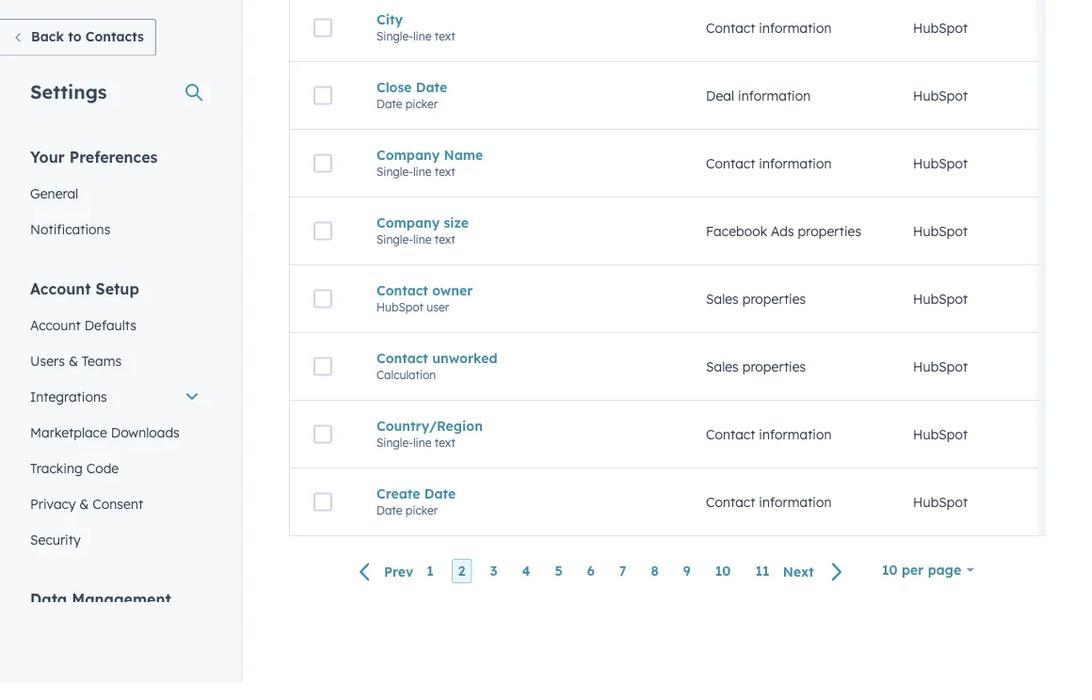 Task type: describe. For each thing, give the bounding box(es) containing it.
company size button
[[377, 214, 661, 231]]

contact unworked button
[[377, 350, 661, 367]]

facebook ads properties
[[706, 223, 862, 239]]

country/region
[[377, 418, 483, 434]]

city button
[[377, 11, 661, 28]]

account for account defaults
[[30, 317, 81, 333]]

user
[[427, 300, 449, 314]]

5 button
[[549, 559, 569, 584]]

company name button
[[377, 147, 661, 163]]

3 button
[[484, 559, 504, 584]]

notifications
[[30, 221, 111, 237]]

contact information for country/region
[[706, 426, 832, 443]]

city single-line text
[[377, 11, 455, 43]]

setup
[[96, 279, 139, 298]]

hubspot for city
[[913, 20, 968, 36]]

security link
[[19, 522, 211, 558]]

contact information for create date
[[706, 494, 832, 511]]

tracking code
[[30, 460, 119, 476]]

hubspot inside contact owner hubspot user
[[377, 300, 424, 314]]

preferences
[[69, 147, 158, 166]]

10 for 10 per page
[[882, 562, 898, 579]]

account defaults
[[30, 317, 136, 333]]

users
[[30, 353, 65, 369]]

1
[[427, 563, 434, 580]]

& for privacy
[[79, 496, 89, 512]]

your preferences
[[30, 147, 158, 166]]

back
[[31, 28, 64, 45]]

prev button
[[348, 560, 420, 584]]

next button
[[777, 560, 855, 584]]

contact inside contact unworked calculation
[[377, 350, 428, 367]]

text inside city single-line text
[[435, 29, 455, 43]]

users & teams
[[30, 353, 122, 369]]

9 button
[[677, 559, 698, 584]]

information for company name
[[759, 155, 832, 172]]

company name single-line text
[[377, 147, 483, 179]]

10 button
[[709, 559, 738, 584]]

city
[[377, 11, 403, 28]]

7
[[619, 563, 627, 580]]

line inside company name single-line text
[[413, 165, 432, 179]]

line inside company size single-line text
[[413, 232, 432, 246]]

company for company name
[[377, 147, 440, 163]]

ads
[[771, 223, 794, 239]]

tracking
[[30, 460, 83, 476]]

marketplace
[[30, 424, 107, 441]]

single- inside country/region single-line text
[[377, 436, 413, 450]]

picker for close
[[406, 97, 438, 111]]

single- inside city single-line text
[[377, 29, 413, 43]]

close
[[377, 79, 412, 95]]

11
[[756, 563, 770, 580]]

6 button
[[581, 559, 602, 584]]

notifications link
[[19, 211, 211, 247]]

3
[[490, 563, 498, 580]]

contact unworked calculation
[[377, 350, 498, 382]]

date down close at the top of page
[[377, 97, 403, 111]]

text inside company name single-line text
[[435, 165, 455, 179]]

create date button
[[377, 486, 661, 502]]

4
[[522, 563, 531, 580]]

information for create date
[[759, 494, 832, 511]]

back to contacts link
[[0, 19, 156, 56]]

account setup
[[30, 279, 139, 298]]

hubspot for create date
[[913, 494, 968, 511]]

& for users
[[69, 353, 78, 369]]

general
[[30, 185, 78, 202]]

create
[[377, 486, 420, 502]]

management
[[72, 590, 171, 609]]

marketplace downloads link
[[19, 415, 211, 451]]

company for company size
[[377, 214, 440, 231]]

privacy & consent
[[30, 496, 143, 512]]

contact information for company name
[[706, 155, 832, 172]]

country/region single-line text
[[377, 418, 483, 450]]

country/region button
[[377, 418, 661, 434]]

data management
[[30, 590, 171, 609]]

close date date picker
[[377, 79, 447, 111]]

sales for contact owner
[[706, 291, 739, 307]]

prev
[[384, 563, 414, 580]]

page
[[928, 562, 962, 579]]

deal
[[706, 87, 735, 104]]

text inside country/region single-line text
[[435, 436, 455, 450]]

single- inside company name single-line text
[[377, 165, 413, 179]]

line inside country/region single-line text
[[413, 436, 432, 450]]

7 button
[[613, 559, 633, 584]]

per
[[902, 562, 924, 579]]

settings
[[30, 80, 107, 103]]

sales for contact unworked
[[706, 359, 739, 375]]

contact owner hubspot user
[[377, 282, 473, 314]]

general link
[[19, 176, 211, 211]]



Task type: locate. For each thing, give the bounding box(es) containing it.
users & teams link
[[19, 343, 211, 379]]

create date date picker
[[377, 486, 456, 518]]

4 contact information from the top
[[706, 494, 832, 511]]

2 button
[[452, 559, 472, 584]]

8
[[651, 563, 659, 580]]

contact owner button
[[377, 282, 661, 299]]

sales properties for contact unworked
[[706, 359, 806, 375]]

facebook
[[706, 223, 768, 239]]

contact information for city
[[706, 20, 832, 36]]

2
[[458, 563, 466, 580]]

1 sales properties from the top
[[706, 291, 806, 307]]

contact for city
[[706, 20, 756, 36]]

4 text from the top
[[435, 436, 455, 450]]

6
[[587, 563, 595, 580]]

line inside city single-line text
[[413, 29, 432, 43]]

pagination navigation
[[348, 559, 855, 584]]

defaults
[[84, 317, 136, 333]]

& right users at the bottom left
[[69, 353, 78, 369]]

& right privacy
[[79, 496, 89, 512]]

0 vertical spatial properties
[[798, 223, 862, 239]]

0 horizontal spatial &
[[69, 353, 78, 369]]

10 inside button
[[715, 563, 731, 580]]

1 line from the top
[[413, 29, 432, 43]]

hubspot
[[913, 20, 968, 36], [913, 87, 968, 104], [913, 155, 968, 172], [913, 223, 968, 239], [913, 291, 968, 307], [377, 300, 424, 314], [913, 359, 968, 375], [913, 426, 968, 443], [913, 494, 968, 511]]

1 vertical spatial &
[[79, 496, 89, 512]]

contact inside contact owner hubspot user
[[377, 282, 428, 299]]

contact information
[[706, 20, 832, 36], [706, 155, 832, 172], [706, 426, 832, 443], [706, 494, 832, 511]]

text
[[435, 29, 455, 43], [435, 165, 455, 179], [435, 232, 455, 246], [435, 436, 455, 450]]

0 vertical spatial picker
[[406, 97, 438, 111]]

company inside company size single-line text
[[377, 214, 440, 231]]

1 horizontal spatial 10
[[882, 562, 898, 579]]

2 picker from the top
[[406, 504, 438, 518]]

picker inside create date date picker
[[406, 504, 438, 518]]

size
[[444, 214, 469, 231]]

10 per page
[[882, 562, 962, 579]]

3 single- from the top
[[377, 232, 413, 246]]

text down name
[[435, 165, 455, 179]]

11 button
[[749, 559, 777, 584]]

10 right 9
[[715, 563, 731, 580]]

privacy
[[30, 496, 76, 512]]

line up company size single-line text
[[413, 165, 432, 179]]

2 line from the top
[[413, 165, 432, 179]]

properties
[[798, 223, 862, 239], [743, 291, 806, 307], [743, 359, 806, 375]]

10 left per
[[882, 562, 898, 579]]

2 text from the top
[[435, 165, 455, 179]]

tab panel
[[274, 0, 1088, 605]]

0 vertical spatial account
[[30, 279, 91, 298]]

1 picker from the top
[[406, 97, 438, 111]]

4 line from the top
[[413, 436, 432, 450]]

3 line from the top
[[413, 232, 432, 246]]

information for city
[[759, 20, 832, 36]]

teams
[[82, 353, 122, 369]]

text down country/region
[[435, 436, 455, 450]]

1 button
[[420, 559, 441, 584]]

unworked
[[432, 350, 498, 367]]

information for country/region
[[759, 426, 832, 443]]

privacy & consent link
[[19, 486, 211, 522]]

data
[[30, 590, 67, 609]]

line
[[413, 29, 432, 43], [413, 165, 432, 179], [413, 232, 432, 246], [413, 436, 432, 450]]

date down create
[[377, 504, 403, 518]]

single- up company size single-line text
[[377, 165, 413, 179]]

tracking code link
[[19, 451, 211, 486]]

properties for owner
[[743, 291, 806, 307]]

integrations button
[[19, 379, 211, 415]]

name
[[444, 147, 483, 163]]

1 vertical spatial sales properties
[[706, 359, 806, 375]]

hubspot for company size
[[913, 223, 968, 239]]

text up close date date picker
[[435, 29, 455, 43]]

&
[[69, 353, 78, 369], [79, 496, 89, 512]]

5
[[555, 563, 563, 580]]

10 inside popup button
[[882, 562, 898, 579]]

your preferences element
[[19, 146, 211, 247]]

contact
[[706, 20, 756, 36], [706, 155, 756, 172], [377, 282, 428, 299], [377, 350, 428, 367], [706, 426, 756, 443], [706, 494, 756, 511]]

owner
[[432, 282, 473, 299]]

company left name
[[377, 147, 440, 163]]

0 vertical spatial &
[[69, 353, 78, 369]]

information for close date
[[738, 87, 811, 104]]

1 vertical spatial sales
[[706, 359, 739, 375]]

account up users at the bottom left
[[30, 317, 81, 333]]

1 vertical spatial properties
[[743, 291, 806, 307]]

1 vertical spatial picker
[[406, 504, 438, 518]]

1 horizontal spatial &
[[79, 496, 89, 512]]

date right close at the top of page
[[416, 79, 447, 95]]

10 per page button
[[870, 552, 987, 589]]

properties for unworked
[[743, 359, 806, 375]]

2 contact information from the top
[[706, 155, 832, 172]]

deal information
[[706, 87, 811, 104]]

close date button
[[377, 79, 661, 95]]

1 single- from the top
[[377, 29, 413, 43]]

1 vertical spatial company
[[377, 214, 440, 231]]

picker down create
[[406, 504, 438, 518]]

single- inside company size single-line text
[[377, 232, 413, 246]]

2 company from the top
[[377, 214, 440, 231]]

code
[[86, 460, 119, 476]]

9
[[683, 563, 691, 580]]

4 single- from the top
[[377, 436, 413, 450]]

company left size
[[377, 214, 440, 231]]

single- down country/region
[[377, 436, 413, 450]]

your
[[30, 147, 65, 166]]

0 vertical spatial company
[[377, 147, 440, 163]]

marketplace downloads
[[30, 424, 180, 441]]

contact for company name
[[706, 155, 756, 172]]

0 vertical spatial sales properties
[[706, 291, 806, 307]]

hubspot for country/region
[[913, 426, 968, 443]]

account for account setup
[[30, 279, 91, 298]]

picker inside close date date picker
[[406, 97, 438, 111]]

single- up contact owner hubspot user
[[377, 232, 413, 246]]

account setup element
[[19, 278, 211, 558]]

integrations
[[30, 388, 107, 405]]

company inside company name single-line text
[[377, 147, 440, 163]]

single-
[[377, 29, 413, 43], [377, 165, 413, 179], [377, 232, 413, 246], [377, 436, 413, 450]]

line up contact owner hubspot user
[[413, 232, 432, 246]]

3 text from the top
[[435, 232, 455, 246]]

contact for create date
[[706, 494, 756, 511]]

account defaults link
[[19, 307, 211, 343]]

text down size
[[435, 232, 455, 246]]

downloads
[[111, 424, 180, 441]]

picker for create
[[406, 504, 438, 518]]

0 horizontal spatial 10
[[715, 563, 731, 580]]

account up account defaults
[[30, 279, 91, 298]]

10
[[882, 562, 898, 579], [715, 563, 731, 580]]

2 single- from the top
[[377, 165, 413, 179]]

4 button
[[516, 559, 537, 584]]

picker down close at the top of page
[[406, 97, 438, 111]]

1 sales from the top
[[706, 291, 739, 307]]

2 account from the top
[[30, 317, 81, 333]]

10 for 10
[[715, 563, 731, 580]]

company size single-line text
[[377, 214, 469, 246]]

1 company from the top
[[377, 147, 440, 163]]

next
[[783, 563, 814, 580]]

line down country/region
[[413, 436, 432, 450]]

to
[[68, 28, 81, 45]]

line up close date date picker
[[413, 29, 432, 43]]

3 contact information from the top
[[706, 426, 832, 443]]

sales properties
[[706, 291, 806, 307], [706, 359, 806, 375]]

2 vertical spatial properties
[[743, 359, 806, 375]]

1 account from the top
[[30, 279, 91, 298]]

hubspot for contact unworked
[[913, 359, 968, 375]]

sales properties for contact owner
[[706, 291, 806, 307]]

calculation
[[377, 368, 436, 382]]

2 sales from the top
[[706, 359, 739, 375]]

company
[[377, 147, 440, 163], [377, 214, 440, 231]]

account
[[30, 279, 91, 298], [30, 317, 81, 333]]

contact for country/region
[[706, 426, 756, 443]]

hubspot for close date
[[913, 87, 968, 104]]

back to contacts
[[31, 28, 144, 45]]

1 vertical spatial account
[[30, 317, 81, 333]]

consent
[[93, 496, 143, 512]]

security
[[30, 532, 81, 548]]

contacts
[[86, 28, 144, 45]]

date right create
[[424, 486, 456, 502]]

1 text from the top
[[435, 29, 455, 43]]

1 contact information from the top
[[706, 20, 832, 36]]

hubspot for contact owner
[[913, 291, 968, 307]]

0 vertical spatial sales
[[706, 291, 739, 307]]

tab panel containing city
[[274, 0, 1088, 605]]

text inside company size single-line text
[[435, 232, 455, 246]]

2 sales properties from the top
[[706, 359, 806, 375]]

8 button
[[645, 559, 666, 584]]

hubspot for company name
[[913, 155, 968, 172]]

single- down city
[[377, 29, 413, 43]]



Task type: vqa. For each thing, say whether or not it's contained in the screenshot.
properties to the bottom
yes



